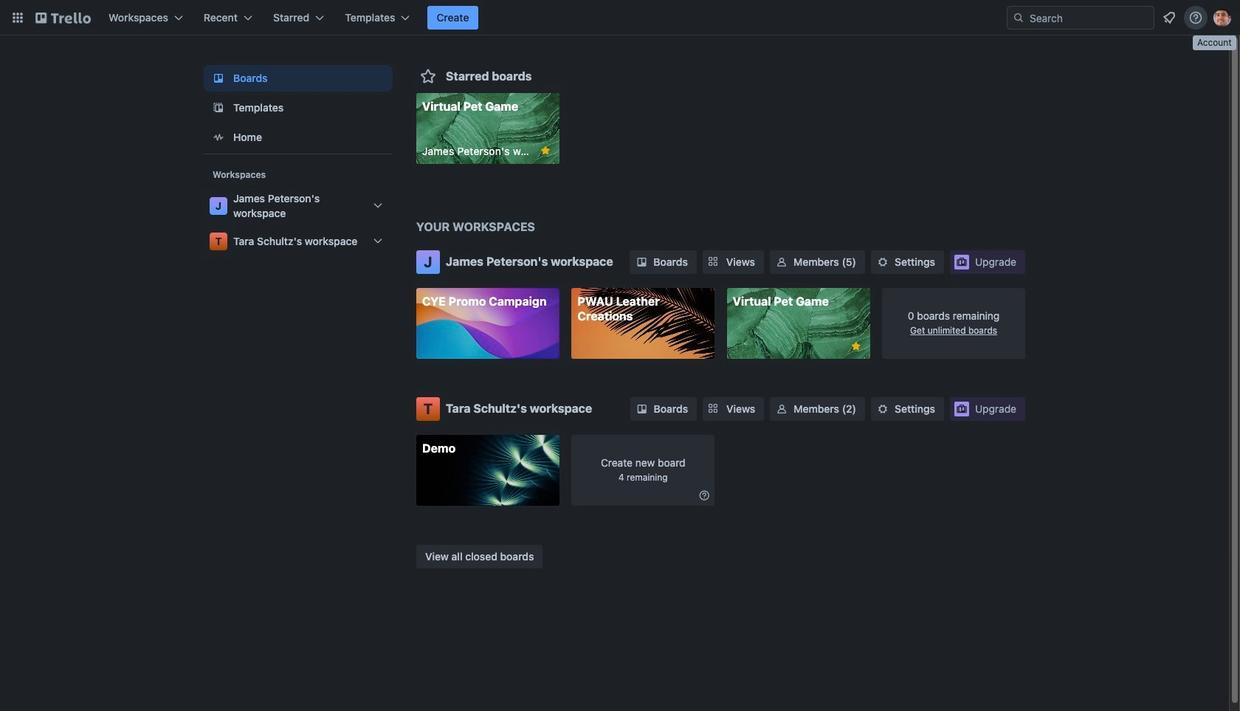 Task type: describe. For each thing, give the bounding box(es) containing it.
template board image
[[210, 99, 227, 117]]

back to home image
[[35, 6, 91, 30]]

home image
[[210, 128, 227, 146]]

sm image
[[635, 402, 649, 416]]

Search field
[[1025, 7, 1154, 28]]

james peterson (jamespeterson93) image
[[1214, 9, 1232, 27]]

board image
[[210, 69, 227, 87]]

primary element
[[0, 0, 1240, 35]]



Task type: vqa. For each thing, say whether or not it's contained in the screenshot.
home icon
yes



Task type: locate. For each thing, give the bounding box(es) containing it.
search image
[[1013, 12, 1025, 24]]

sm image
[[635, 254, 649, 269], [775, 254, 789, 269], [876, 254, 890, 269], [775, 402, 789, 416], [876, 402, 890, 416], [697, 488, 712, 503]]

tooltip
[[1193, 35, 1236, 50]]

0 notifications image
[[1161, 9, 1178, 27]]

click to unstar this board. it will be removed from your starred list. image
[[539, 144, 552, 157]]

open information menu image
[[1189, 10, 1203, 25]]



